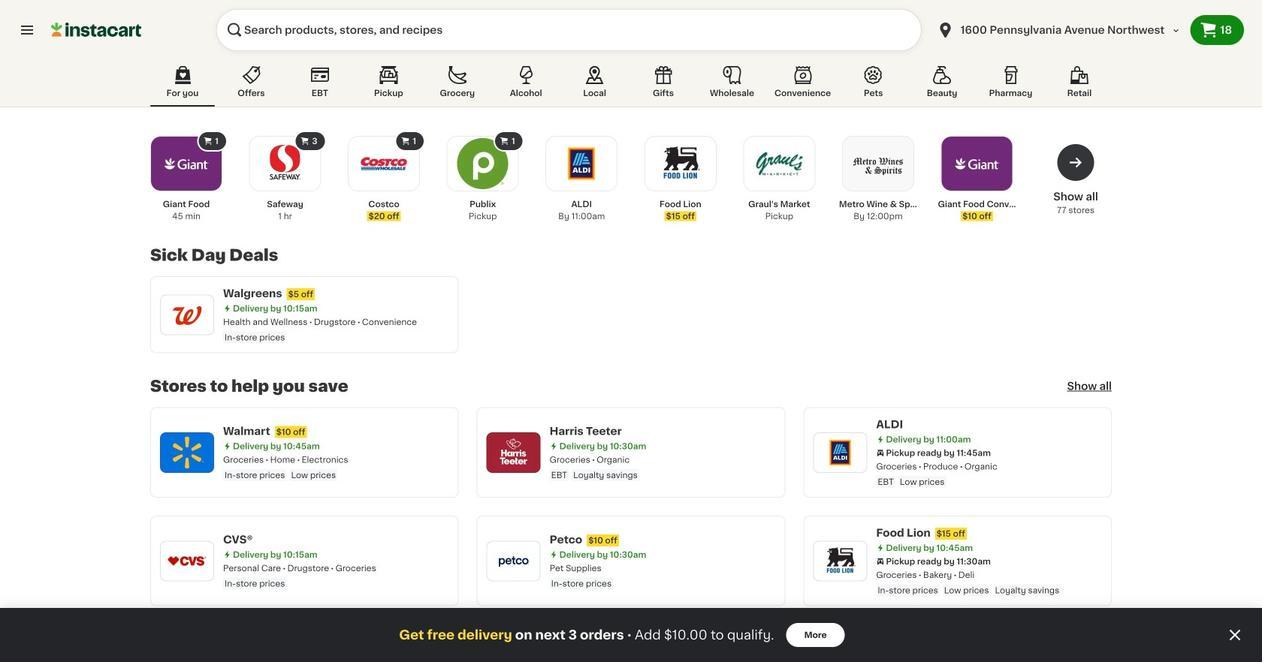 Task type: describe. For each thing, give the bounding box(es) containing it.
aldi logo image
[[820, 433, 861, 473]]

walmart logo image
[[167, 433, 207, 473]]

walgreens logo image
[[167, 295, 207, 335]]

food lion image
[[655, 138, 706, 189]]

graul's market image
[[754, 138, 805, 189]]

publix image
[[457, 138, 508, 189]]

safeway image
[[260, 138, 311, 189]]

giant food image
[[161, 138, 212, 189]]

food lion logo image
[[820, 541, 861, 582]]

harris teeter logo image
[[493, 433, 534, 473]]



Task type: locate. For each thing, give the bounding box(es) containing it.
treatment tracker modal dialog
[[0, 609, 1262, 663]]

shop categories tab list
[[150, 63, 1112, 107]]

tab panel
[[143, 131, 1120, 607]]

costco image
[[359, 138, 410, 189]]

cvs® logo image
[[167, 541, 207, 582]]

petco logo image
[[493, 541, 534, 582]]

Search field
[[216, 9, 922, 51]]

giant food convenience image
[[952, 138, 1003, 189]]

metro wine & spirits image
[[853, 138, 904, 189]]

None search field
[[216, 9, 922, 51]]

instacart image
[[51, 21, 141, 39]]

aldi image
[[556, 138, 607, 189]]



Task type: vqa. For each thing, say whether or not it's contained in the screenshot.
100%
no



